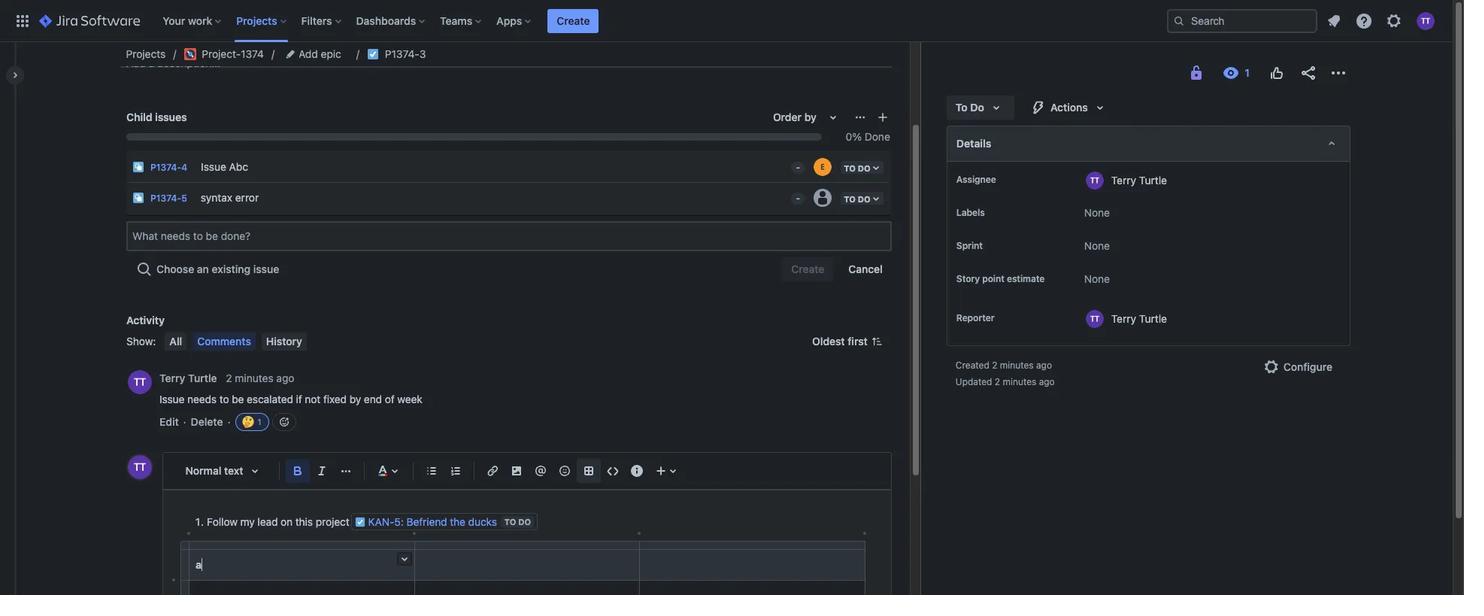 Task type: locate. For each thing, give the bounding box(es) containing it.
0 vertical spatial p1374-
[[385, 47, 420, 60]]

issue up edit
[[159, 393, 185, 405]]

to
[[956, 101, 968, 114], [505, 517, 516, 527]]

- button for abc
[[786, 152, 807, 176]]

be
[[232, 393, 244, 405]]

child issues
[[126, 111, 187, 123]]

code snippet image
[[604, 462, 622, 480]]

cancel button
[[840, 257, 892, 281]]

1 vertical spatial issue type: subtask image
[[132, 192, 144, 204]]

table image
[[580, 462, 598, 480]]

projects down your
[[126, 47, 166, 60]]

- button left unassigned image
[[786, 183, 807, 207]]

1 issue type: subtask image from the top
[[132, 161, 144, 173]]

1 - from the top
[[796, 162, 801, 173]]

2 none from the top
[[1085, 239, 1110, 252]]

projects up the 1374
[[236, 14, 277, 27]]

projects link
[[126, 45, 166, 63]]

configure link
[[1254, 355, 1342, 379]]

to do right ducks
[[505, 517, 531, 527]]

delete
[[191, 415, 223, 428]]

by left end
[[350, 393, 361, 405]]

p1374- for 5
[[150, 193, 181, 204]]

add down the description
[[126, 56, 146, 69]]

issue type: subtask image
[[132, 161, 144, 173], [132, 192, 144, 204]]

issue abc link
[[195, 152, 786, 182]]

0 vertical spatial by
[[805, 111, 817, 123]]

2 vertical spatial turtle
[[188, 372, 217, 385]]

delete button
[[191, 414, 223, 430]]

share image
[[1300, 64, 1318, 82]]

1 vertical spatial to
[[505, 517, 516, 527]]

order
[[773, 111, 802, 123]]

epic
[[321, 47, 342, 60]]

0 vertical spatial to
[[956, 101, 968, 114]]

project-
[[202, 47, 241, 60]]

2 - from the top
[[796, 193, 801, 204]]

dashboards button
[[352, 9, 431, 33]]

work
[[188, 14, 212, 27]]

issue type: subtask image left p1374-5
[[132, 192, 144, 204]]

oldest first button
[[804, 333, 892, 351]]

add epic button
[[283, 45, 346, 63]]

point
[[983, 273, 1005, 284]]

activity
[[126, 314, 165, 326]]

0 horizontal spatial add
[[126, 56, 146, 69]]

:thinking: image
[[242, 416, 254, 428], [242, 416, 254, 428]]

- left unassigned image
[[796, 193, 801, 204]]

apps button
[[492, 9, 537, 33]]

1 horizontal spatial by
[[805, 111, 817, 123]]

1 vertical spatial -
[[796, 193, 801, 204]]

do
[[971, 101, 985, 114], [519, 517, 531, 527]]

configure
[[1284, 360, 1333, 373]]

add for add epic
[[299, 47, 318, 60]]

1 horizontal spatial issue
[[201, 160, 226, 173]]

p1374- for 3
[[385, 47, 420, 60]]

p1374-
[[385, 47, 420, 60], [150, 162, 181, 173], [150, 193, 181, 204]]

issue for issue abc
[[201, 160, 226, 173]]

minutes right created
[[1000, 360, 1034, 371]]

assignee: eloisefrancis23 image
[[814, 158, 832, 176]]

p1374- for 4
[[150, 162, 181, 173]]

order by
[[773, 111, 817, 123]]

1 vertical spatial projects
[[126, 47, 166, 60]]

2 issue type: subtask image from the top
[[132, 192, 144, 204]]

1 vertical spatial - button
[[786, 183, 807, 207]]

1 horizontal spatial add
[[299, 47, 318, 60]]

to up details
[[956, 101, 968, 114]]

syntax error link
[[195, 183, 786, 213]]

to right ducks
[[505, 517, 516, 527]]

settings image
[[1386, 12, 1404, 30]]

1 horizontal spatial projects
[[236, 14, 277, 27]]

menu bar
[[162, 333, 310, 351]]

your profile and settings image
[[1417, 12, 1435, 30]]

do up details
[[971, 101, 985, 114]]

terry turtle
[[1112, 173, 1168, 186], [1112, 312, 1168, 325], [159, 372, 217, 385]]

2 vertical spatial none
[[1085, 272, 1110, 285]]

to
[[219, 393, 229, 405]]

primary element
[[9, 0, 1168, 42]]

5:
[[395, 515, 404, 528]]

0 vertical spatial issue
[[201, 160, 226, 173]]

create child image
[[877, 111, 889, 123]]

projects
[[236, 14, 277, 27], [126, 47, 166, 60]]

0 vertical spatial do
[[971, 101, 985, 114]]

terry
[[1112, 173, 1137, 186], [1112, 312, 1137, 325], [159, 372, 185, 385]]

1 vertical spatial none
[[1085, 239, 1110, 252]]

text
[[224, 464, 243, 477]]

- left assignee: eloisefrancis23 image
[[796, 162, 801, 173]]

end
[[364, 393, 382, 405]]

sidebar navigation image
[[0, 60, 33, 90]]

4
[[181, 162, 187, 173]]

this
[[296, 515, 313, 528]]

0 horizontal spatial to do
[[505, 517, 531, 527]]

add
[[299, 47, 318, 60], [126, 56, 146, 69]]

0 vertical spatial projects
[[236, 14, 277, 27]]

0 vertical spatial none
[[1085, 206, 1110, 219]]

vote options: no one has voted for this issue yet. image
[[1268, 64, 1286, 82]]

banner
[[0, 0, 1453, 42]]

issue actions image
[[854, 111, 867, 123]]

2 up to
[[226, 372, 232, 385]]

0 horizontal spatial by
[[350, 393, 361, 405]]

estimate
[[1007, 273, 1045, 284]]

1 vertical spatial p1374-
[[150, 162, 181, 173]]

issue type: subtask image left p1374-4
[[132, 161, 144, 173]]

1 horizontal spatial do
[[971, 101, 985, 114]]

task image
[[367, 48, 379, 60]]

project-1374
[[202, 47, 264, 60]]

syntax error
[[201, 191, 259, 204]]

none
[[1085, 206, 1110, 219], [1085, 239, 1110, 252], [1085, 272, 1110, 285]]

1 vertical spatial issue
[[159, 393, 185, 405]]

0 horizontal spatial issue
[[159, 393, 185, 405]]

apps
[[497, 14, 522, 27]]

0 horizontal spatial do
[[519, 517, 531, 527]]

- button left assignee: eloisefrancis23 image
[[786, 152, 807, 176]]

do right ducks
[[519, 517, 531, 527]]

an
[[197, 263, 209, 275]]

jira software image
[[39, 12, 140, 30], [39, 12, 140, 30]]

0 vertical spatial a
[[149, 56, 154, 69]]

edit
[[159, 415, 179, 428]]

0 vertical spatial -
[[796, 162, 801, 173]]

1 vertical spatial a
[[196, 558, 202, 571]]

minutes right updated
[[1003, 376, 1037, 387]]

befriend
[[407, 515, 447, 528]]

choose
[[156, 263, 194, 275]]

issues
[[155, 111, 187, 123]]

0 vertical spatial issue type: subtask image
[[132, 161, 144, 173]]

0 horizontal spatial to
[[505, 517, 516, 527]]

to inside text field
[[505, 517, 516, 527]]

0 vertical spatial - button
[[786, 152, 807, 176]]

p1374-4 link
[[150, 162, 187, 173]]

1 none from the top
[[1085, 206, 1110, 219]]

first
[[848, 335, 868, 348]]

- for issue abc
[[796, 162, 801, 173]]

follow my lead on this project
[[207, 515, 350, 528]]

oldest
[[813, 335, 845, 348]]

0 vertical spatial terry turtle
[[1112, 173, 1168, 186]]

add image, video, or file image
[[508, 462, 526, 480]]

the
[[450, 515, 466, 528]]

p1374- left copy link to issue icon
[[385, 47, 420, 60]]

history button
[[262, 333, 307, 351]]

add inside add epic dropdown button
[[299, 47, 318, 60]]

2 vertical spatial p1374-
[[150, 193, 181, 204]]

1 horizontal spatial to
[[956, 101, 968, 114]]

done
[[865, 130, 891, 143]]

1 - button from the top
[[786, 152, 807, 176]]

0 vertical spatial terry
[[1112, 173, 1137, 186]]

edit button
[[159, 414, 179, 430]]

1 vertical spatial do
[[519, 517, 531, 527]]

1 horizontal spatial to do
[[956, 101, 985, 114]]

p1374- up p1374-5 link
[[150, 162, 181, 173]]

projects inside popup button
[[236, 14, 277, 27]]

your work
[[163, 14, 212, 27]]

minutes
[[1000, 360, 1034, 371], [235, 372, 274, 385], [1003, 376, 1037, 387]]

to do
[[956, 101, 985, 114], [505, 517, 531, 527]]

issue left abc
[[201, 160, 226, 173]]

reporter
[[957, 312, 995, 323]]

copy link to issue image
[[424, 47, 436, 59]]

turtle
[[1140, 173, 1168, 186], [1140, 312, 1168, 325], [188, 372, 217, 385]]

of
[[385, 393, 395, 405]]

1 vertical spatial terry turtle
[[1112, 312, 1168, 325]]

description...
[[157, 56, 221, 69]]

banner containing your work
[[0, 0, 1453, 42]]

assignee pin to top. only you can see pinned fields. image
[[1000, 174, 1012, 186]]

Search field
[[1168, 9, 1318, 33]]

updated
[[956, 376, 993, 387]]

0 vertical spatial to do
[[956, 101, 985, 114]]

add left epic on the left
[[299, 47, 318, 60]]

2 right created
[[992, 360, 998, 371]]

your
[[163, 14, 185, 27]]

2 - button from the top
[[786, 183, 807, 207]]

appswitcher icon image
[[14, 12, 32, 30]]

ago right updated
[[1039, 376, 1055, 387]]

order by button
[[764, 105, 851, 129]]

menu bar containing all
[[162, 333, 310, 351]]

issue type: subtask image for issue abc
[[132, 161, 144, 173]]

project
[[316, 515, 350, 528]]

projects for projects popup button
[[236, 14, 277, 27]]

bold ⌘b image
[[289, 462, 307, 480]]

Child issues field
[[128, 223, 891, 250]]

1 vertical spatial to do
[[505, 517, 531, 527]]

to do up details
[[956, 101, 985, 114]]

p1374- down p1374-4 link
[[150, 193, 181, 204]]

oldest first
[[813, 335, 868, 348]]

by
[[805, 111, 817, 123], [350, 393, 361, 405]]

ago
[[1037, 360, 1052, 371], [276, 372, 295, 385], [1039, 376, 1055, 387]]

by inside order by 'popup button'
[[805, 111, 817, 123]]

3 none from the top
[[1085, 272, 1110, 285]]

1 horizontal spatial a
[[196, 558, 202, 571]]

by right order
[[805, 111, 817, 123]]

0 horizontal spatial a
[[149, 56, 154, 69]]

0 horizontal spatial projects
[[126, 47, 166, 60]]



Task type: describe. For each thing, give the bounding box(es) containing it.
kan-5: befriend the ducks
[[368, 515, 497, 528]]

unassigned image
[[814, 189, 832, 207]]

copy link to comment image
[[298, 372, 310, 384]]

to inside dropdown button
[[956, 101, 968, 114]]

projects for projects link
[[126, 47, 166, 60]]

add a description...
[[126, 56, 221, 69]]

actions button
[[1021, 96, 1118, 120]]

create button
[[548, 9, 599, 33]]

issue abc
[[201, 160, 248, 173]]

info panel image
[[628, 462, 646, 480]]

created 2 minutes ago updated 2 minutes ago
[[956, 360, 1055, 387]]

teams
[[440, 14, 473, 27]]

help image
[[1356, 12, 1374, 30]]

choose an existing issue
[[156, 263, 279, 275]]

ducks
[[468, 515, 497, 528]]

to do inside dropdown button
[[956, 101, 985, 114]]

on
[[281, 515, 293, 528]]

actions
[[1051, 101, 1088, 114]]

do inside dropdown button
[[971, 101, 985, 114]]

1 vertical spatial terry
[[1112, 312, 1137, 325]]

2 vertical spatial terry
[[159, 372, 185, 385]]

story point estimate pin to top. only you can see pinned fields. image
[[960, 285, 972, 297]]

0
[[846, 130, 853, 143]]

kan-
[[368, 515, 395, 528]]

p1374-5
[[150, 193, 187, 204]]

do inside comment - main content area, start typing to enter text. text field
[[519, 517, 531, 527]]

filters button
[[297, 9, 347, 33]]

all
[[170, 335, 182, 348]]

needs
[[187, 393, 217, 405]]

p1374-4
[[150, 162, 187, 173]]

a inside text field
[[196, 558, 202, 571]]

lead
[[258, 515, 278, 528]]

notifications image
[[1326, 12, 1344, 30]]

all button
[[165, 333, 187, 351]]

1
[[257, 417, 262, 427]]

bullet list ⌘⇧8 image
[[423, 462, 441, 480]]

issue for issue needs to be escalated if not fixed by end of week
[[159, 393, 185, 405]]

minutes up escalated
[[235, 372, 274, 385]]

actions image
[[1330, 64, 1348, 82]]

search image
[[1174, 15, 1186, 27]]

show:
[[126, 335, 156, 348]]

my
[[240, 515, 255, 528]]

not
[[305, 393, 321, 405]]

project 1374 image
[[184, 48, 196, 60]]

to do button
[[947, 96, 1015, 120]]

1 button
[[235, 413, 269, 431]]

to do inside comment - main content area, start typing to enter text. text field
[[505, 517, 531, 527]]

history
[[266, 335, 302, 348]]

description
[[126, 35, 184, 48]]

more formatting image
[[337, 462, 355, 480]]

0 % done
[[846, 130, 891, 143]]

0 vertical spatial turtle
[[1140, 173, 1168, 186]]

- for syntax error
[[796, 193, 801, 204]]

your work button
[[158, 9, 227, 33]]

teams button
[[436, 9, 488, 33]]

abc
[[229, 160, 248, 173]]

syntax
[[201, 191, 232, 204]]

issue
[[253, 263, 279, 275]]

assignee
[[957, 174, 997, 185]]

normal
[[185, 464, 221, 477]]

created
[[956, 360, 990, 371]]

comments button
[[193, 333, 256, 351]]

create
[[557, 14, 590, 27]]

add epic
[[299, 47, 342, 60]]

profile image of terry turtle image
[[128, 455, 152, 479]]

p1374-3 link
[[385, 45, 427, 63]]

issue type: subtask image for syntax error
[[132, 192, 144, 204]]

newest first image
[[871, 336, 883, 348]]

mention image
[[532, 462, 550, 480]]

1 vertical spatial by
[[350, 393, 361, 405]]

child
[[126, 111, 152, 123]]

details element
[[947, 126, 1351, 162]]

normal text
[[185, 464, 243, 477]]

emoji image
[[556, 462, 574, 480]]

story
[[957, 273, 980, 284]]

2 vertical spatial terry turtle
[[159, 372, 217, 385]]

italic ⌘i image
[[313, 462, 331, 480]]

none for labels
[[1085, 206, 1110, 219]]

link image
[[484, 462, 502, 480]]

add reaction image
[[278, 416, 290, 428]]

sprint
[[957, 240, 983, 251]]

numbered list ⌘⇧7 image
[[447, 462, 465, 480]]

escalated
[[247, 393, 293, 405]]

p1374-3
[[385, 47, 427, 60]]

project-1374 link
[[184, 45, 264, 63]]

5
[[181, 193, 187, 204]]

projects button
[[232, 9, 292, 33]]

cancel
[[849, 263, 883, 275]]

follow
[[207, 515, 238, 528]]

comments
[[197, 335, 251, 348]]

ago left the copy link to comment image
[[276, 372, 295, 385]]

add for add a description...
[[126, 56, 146, 69]]

Comment - Main content area, start typing to enter text. text field
[[181, 510, 873, 595]]

fixed
[[323, 393, 347, 405]]

2 right updated
[[995, 376, 1001, 387]]

if
[[296, 393, 302, 405]]

1374
[[241, 47, 264, 60]]

week
[[398, 393, 423, 405]]

existing
[[212, 263, 251, 275]]

ago right created
[[1037, 360, 1052, 371]]

none for sprint
[[1085, 239, 1110, 252]]

dashboards
[[356, 14, 416, 27]]

1 vertical spatial turtle
[[1140, 312, 1168, 325]]

filters
[[301, 14, 332, 27]]

details
[[957, 137, 992, 150]]

- button for error
[[786, 183, 807, 207]]

normal text button
[[178, 454, 273, 487]]

issue needs to be escalated if not fixed by end of week
[[159, 393, 423, 405]]

story point estimate
[[957, 273, 1045, 284]]



Task type: vqa. For each thing, say whether or not it's contained in the screenshot.
market
no



